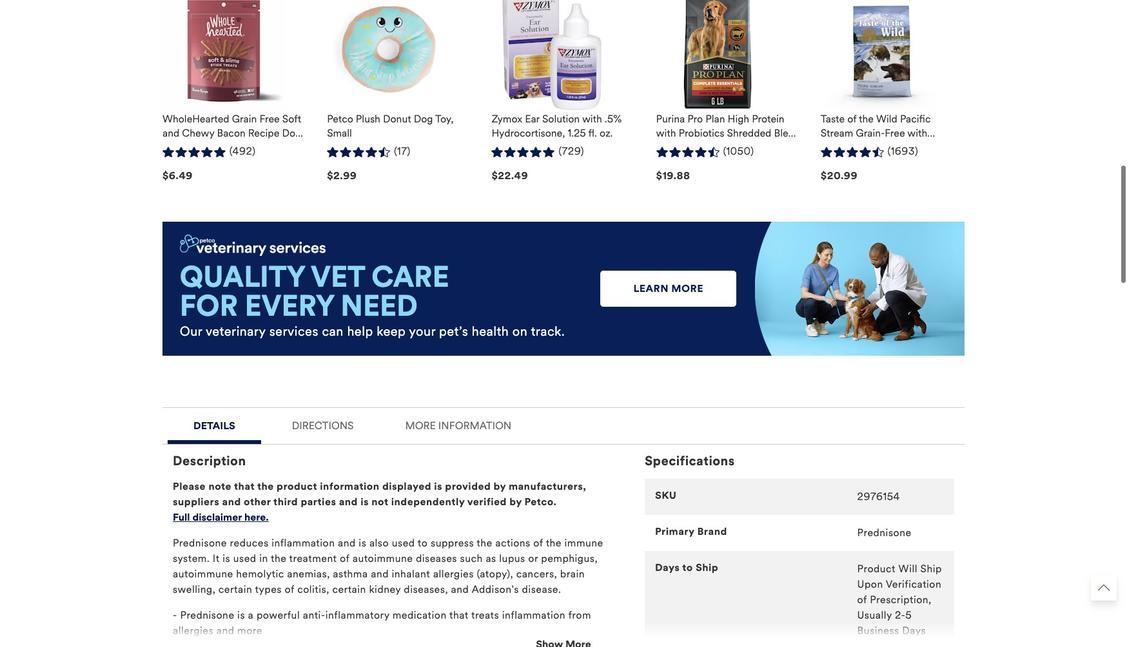 Task type: vqa. For each thing, say whether or not it's contained in the screenshot.
the leftmost pink
no



Task type: locate. For each thing, give the bounding box(es) containing it.
of down upon
[[858, 594, 867, 606]]

by
[[494, 480, 506, 493], [510, 496, 522, 508]]

the up pemphigus,
[[546, 537, 562, 549]]

more
[[672, 283, 704, 295]]

our
[[180, 324, 202, 340]]

types
[[255, 584, 282, 596]]

allergies down diseases
[[433, 568, 474, 580]]

more information
[[405, 420, 512, 432]]

health
[[472, 324, 509, 340]]

information
[[320, 480, 380, 493]]

by up verified
[[494, 480, 506, 493]]

and left more
[[217, 625, 234, 637]]

that left 'treats'
[[450, 609, 469, 622]]

prednisone inside 'prednisone is a powerful anti-inflammatory medication that treats inflammation from allergies and more'
[[180, 609, 235, 622]]

and up full disclaimer here. button
[[222, 496, 241, 508]]

petco.
[[525, 496, 557, 508]]

that up other
[[234, 480, 255, 493]]

other
[[244, 496, 271, 508]]

in
[[259, 553, 268, 565]]

0 vertical spatial to
[[418, 537, 428, 549]]

ship
[[696, 562, 719, 574], [921, 563, 942, 575]]

sku
[[655, 490, 677, 502]]

used
[[392, 537, 415, 549], [233, 553, 256, 565]]

0 horizontal spatial allergies
[[173, 625, 214, 637]]

such
[[460, 553, 483, 565]]

certain down asthma
[[332, 584, 366, 596]]

hemolytic
[[236, 568, 284, 580]]

product details tab list
[[163, 408, 965, 648]]

inflammation down disease.
[[502, 609, 566, 622]]

disclaimer
[[192, 511, 242, 524]]

0 horizontal spatial that
[[234, 480, 255, 493]]

prednisone inside prednisone reduces inflammation and is also used to suppress the actions of the immune system. it is used in the treatment of autoimmune diseases such as lupus or pemphigus, autoimmune hemolytic anemias, asthma and inhalant allergies (atopy), cancers, brain swelling, certain types of colitis, certain kidney diseases, and addison's disease.
[[173, 537, 227, 549]]

autoimmune up swelling,
[[173, 568, 233, 580]]

0 horizontal spatial by
[[494, 480, 506, 493]]

kidney
[[369, 584, 401, 596]]

days to ship
[[655, 562, 719, 574]]

details
[[194, 420, 235, 432]]

0 vertical spatial inflammation
[[272, 537, 335, 549]]

1 horizontal spatial ship
[[921, 563, 942, 575]]

1 horizontal spatial days
[[903, 625, 926, 637]]

disease.
[[522, 584, 561, 596]]

0 vertical spatial autoimmune
[[353, 553, 413, 565]]

upon
[[858, 579, 884, 591]]

inhalant
[[392, 568, 430, 580]]

here.
[[244, 511, 269, 524]]

and down such
[[451, 584, 469, 596]]

-
[[173, 609, 180, 622]]

system.
[[173, 553, 210, 565]]

primary brand
[[655, 526, 727, 538]]

actions
[[496, 537, 531, 549]]

prescription,
[[870, 594, 932, 606]]

1 vertical spatial by
[[510, 496, 522, 508]]

please note that the product information displayed is provided by manufacturers, suppliers and other third parties and is not independently verified by petco. full disclaimer here.
[[173, 480, 587, 524]]

that inside 'prednisone is a powerful anti-inflammatory medication that treats inflammation from allergies and more'
[[450, 609, 469, 622]]

1 vertical spatial inflammation
[[502, 609, 566, 622]]

cancers,
[[517, 568, 558, 580]]

keep
[[377, 324, 406, 340]]

details button
[[168, 408, 261, 440]]

it
[[213, 553, 220, 565]]

1 horizontal spatial allergies
[[433, 568, 474, 580]]

prednisone down swelling,
[[180, 609, 235, 622]]

that inside please note that the product information displayed is provided by manufacturers, suppliers and other third parties and is not independently verified by petco. full disclaimer here.
[[234, 480, 255, 493]]

0 horizontal spatial used
[[233, 553, 256, 565]]

1 vertical spatial allergies
[[173, 625, 214, 637]]

and inside 'prednisone is a powerful anti-inflammatory medication that treats inflammation from allergies and more'
[[217, 625, 234, 637]]

to up diseases
[[418, 537, 428, 549]]

inflammation up treatment
[[272, 537, 335, 549]]

the up "as"
[[477, 537, 493, 549]]

0 horizontal spatial to
[[418, 537, 428, 549]]

is left a
[[237, 609, 245, 622]]

diseases,
[[404, 584, 448, 596]]

need
[[341, 288, 418, 324]]

days
[[655, 562, 680, 574], [903, 625, 926, 637]]

independently
[[391, 496, 465, 508]]

0 horizontal spatial autoimmune
[[173, 568, 233, 580]]

third
[[274, 496, 298, 508]]

is
[[434, 480, 443, 493], [361, 496, 369, 508], [359, 537, 367, 549], [223, 553, 230, 565], [237, 609, 245, 622]]

1 horizontal spatial certain
[[332, 584, 366, 596]]

is inside 'prednisone is a powerful anti-inflammatory medication that treats inflammation from allergies and more'
[[237, 609, 245, 622]]

from
[[569, 609, 592, 622]]

used down reduces
[[233, 553, 256, 565]]

ship inside 'product will ship upon verification of prescription, usually 2-5 business days'
[[921, 563, 942, 575]]

of up asthma
[[340, 553, 350, 565]]

ship down brand on the right bottom of the page
[[696, 562, 719, 574]]

is left not
[[361, 496, 369, 508]]

autoimmune down the also
[[353, 553, 413, 565]]

diseases
[[416, 553, 457, 565]]

prednisone for prednisone is a powerful anti-inflammatory medication that treats inflammation from allergies and more
[[180, 609, 235, 622]]

days down primary
[[655, 562, 680, 574]]

description
[[173, 453, 246, 470]]

certain down hemolytic
[[219, 584, 252, 596]]

0 vertical spatial used
[[392, 537, 415, 549]]

days inside 'product will ship upon verification of prescription, usually 2-5 business days'
[[903, 625, 926, 637]]

your
[[409, 324, 436, 340]]

0 horizontal spatial ship
[[696, 562, 719, 574]]

the right the in
[[271, 553, 287, 565]]

quality vet care for every need our veterinary services can help keep your pet's health on track.
[[180, 259, 565, 340]]

1 vertical spatial autoimmune
[[173, 568, 233, 580]]

1 vertical spatial to
[[683, 562, 693, 574]]

0 vertical spatial days
[[655, 562, 680, 574]]

is left the also
[[359, 537, 367, 549]]

and
[[222, 496, 241, 508], [339, 496, 358, 508], [338, 537, 356, 549], [371, 568, 389, 580], [451, 584, 469, 596], [217, 625, 234, 637]]

to
[[418, 537, 428, 549], [683, 562, 693, 574]]

1 vertical spatial used
[[233, 553, 256, 565]]

autoimmune
[[353, 553, 413, 565], [173, 568, 233, 580]]

1 horizontal spatial inflammation
[[502, 609, 566, 622]]

inflammation inside 'prednisone is a powerful anti-inflammatory medication that treats inflammation from allergies and more'
[[502, 609, 566, 622]]

colitis,
[[298, 584, 330, 596]]

swelling,
[[173, 584, 216, 596]]

0 vertical spatial that
[[234, 480, 255, 493]]

allergies
[[433, 568, 474, 580], [173, 625, 214, 637]]

allergies inside prednisone reduces inflammation and is also used to suppress the actions of the immune system. it is used in the treatment of autoimmune diseases such as lupus or pemphigus, autoimmune hemolytic anemias, asthma and inhalant allergies (atopy), cancers, brain swelling, certain types of colitis, certain kidney diseases, and addison's disease.
[[433, 568, 474, 580]]

inflammation
[[272, 537, 335, 549], [502, 609, 566, 622]]

0 horizontal spatial certain
[[219, 584, 252, 596]]

directions
[[292, 420, 354, 432]]

learn more link
[[601, 271, 737, 307]]

days down 5
[[903, 625, 926, 637]]

prednisone down 2976154 at the bottom of page
[[858, 527, 912, 539]]

1 vertical spatial days
[[903, 625, 926, 637]]

1 horizontal spatial by
[[510, 496, 522, 508]]

0 horizontal spatial inflammation
[[272, 537, 335, 549]]

note
[[209, 480, 232, 493]]

of right types
[[285, 584, 295, 596]]

ship right the will
[[921, 563, 942, 575]]

1 horizontal spatial that
[[450, 609, 469, 622]]

certain
[[219, 584, 252, 596], [332, 584, 366, 596]]

1 certain from the left
[[219, 584, 252, 596]]

allergies down "-"
[[173, 625, 214, 637]]

of
[[534, 537, 543, 549], [340, 553, 350, 565], [285, 584, 295, 596], [858, 594, 867, 606]]

and up asthma
[[338, 537, 356, 549]]

1 vertical spatial that
[[450, 609, 469, 622]]

used right the also
[[392, 537, 415, 549]]

1 horizontal spatial to
[[683, 562, 693, 574]]

ship for days to ship
[[696, 562, 719, 574]]

by left petco.
[[510, 496, 522, 508]]

0 vertical spatial allergies
[[433, 568, 474, 580]]

to down primary brand
[[683, 562, 693, 574]]

ship for product will ship upon verification of prescription, usually 2-5 business days
[[921, 563, 942, 575]]

the up other
[[257, 480, 274, 493]]

inflammation inside prednisone reduces inflammation and is also used to suppress the actions of the immune system. it is used in the treatment of autoimmune diseases such as lupus or pemphigus, autoimmune hemolytic anemias, asthma and inhalant allergies (atopy), cancers, brain swelling, certain types of colitis, certain kidney diseases, and addison's disease.
[[272, 537, 335, 549]]

will
[[899, 563, 918, 575]]

1 horizontal spatial autoimmune
[[353, 553, 413, 565]]

prednisone up system.
[[173, 537, 227, 549]]

5
[[906, 609, 912, 622]]



Task type: describe. For each thing, give the bounding box(es) containing it.
specifications
[[645, 453, 735, 470]]

business
[[858, 625, 900, 637]]

product
[[858, 563, 896, 575]]

manufacturers,
[[509, 480, 587, 493]]

learn
[[634, 283, 669, 295]]

pet's
[[439, 324, 468, 340]]

veterinary
[[206, 324, 266, 340]]

and down information
[[339, 496, 358, 508]]

lupus
[[500, 553, 526, 565]]

2-
[[895, 609, 906, 622]]

provided
[[445, 480, 491, 493]]

verified
[[467, 496, 507, 508]]

care
[[372, 259, 449, 295]]

not
[[372, 496, 389, 508]]

track.
[[531, 324, 565, 340]]

1 horizontal spatial used
[[392, 537, 415, 549]]

inflammatory
[[326, 609, 390, 622]]

2 certain from the left
[[332, 584, 366, 596]]

of up or
[[534, 537, 543, 549]]

for
[[180, 288, 238, 324]]

scroll to top image
[[1099, 583, 1110, 594]]

can
[[322, 324, 344, 340]]

full
[[173, 511, 190, 524]]

asthma
[[333, 568, 368, 580]]

help
[[347, 324, 373, 340]]

the inside please note that the product information displayed is provided by manufacturers, suppliers and other third parties and is not independently verified by petco. full disclaimer here.
[[257, 480, 274, 493]]

prednisone is a powerful anti-inflammatory medication that treats inflammation from allergies and more
[[173, 609, 592, 637]]

brain
[[560, 568, 585, 580]]

treatment
[[289, 553, 337, 565]]

full disclaimer here. button
[[173, 510, 269, 526]]

brand
[[698, 526, 727, 538]]

product
[[277, 480, 317, 493]]

prednisone for prednisone
[[858, 527, 912, 539]]

prednisone reduces inflammation and is also used to suppress the actions of the immune system. it is used in the treatment of autoimmune diseases such as lupus or pemphigus, autoimmune hemolytic anemias, asthma and inhalant allergies (atopy), cancers, brain swelling, certain types of colitis, certain kidney diseases, and addison's disease.
[[173, 537, 604, 596]]

medication
[[393, 609, 447, 622]]

vet
[[311, 259, 365, 295]]

quality
[[180, 259, 305, 295]]

parties
[[301, 496, 336, 508]]

and up kidney
[[371, 568, 389, 580]]

suppress
[[431, 537, 474, 549]]

usually
[[858, 609, 892, 622]]

anti-
[[303, 609, 326, 622]]

of inside 'product will ship upon verification of prescription, usually 2-5 business days'
[[858, 594, 867, 606]]

is up independently
[[434, 480, 443, 493]]

a
[[248, 609, 254, 622]]

more
[[237, 625, 262, 637]]

allergies inside 'prednisone is a powerful anti-inflammatory medication that treats inflammation from allergies and more'
[[173, 625, 214, 637]]

directions button
[[271, 408, 374, 440]]

on
[[513, 324, 528, 340]]

more information button
[[385, 408, 532, 440]]

2976154
[[858, 491, 901, 503]]

more
[[405, 420, 436, 432]]

anemias,
[[287, 568, 330, 580]]

is right it
[[223, 553, 230, 565]]

please
[[173, 480, 206, 493]]

(atopy),
[[477, 568, 514, 580]]

or
[[529, 553, 538, 565]]

immune
[[565, 537, 604, 549]]

primary
[[655, 526, 695, 538]]

powerful
[[257, 609, 300, 622]]

to inside prednisone reduces inflammation and is also used to suppress the actions of the immune system. it is used in the treatment of autoimmune diseases such as lupus or pemphigus, autoimmune hemolytic anemias, asthma and inhalant allergies (atopy), cancers, brain swelling, certain types of colitis, certain kidney diseases, and addison's disease.
[[418, 537, 428, 549]]

information
[[439, 420, 512, 432]]

every
[[245, 288, 334, 324]]

prednisone for prednisone reduces inflammation and is also used to suppress the actions of the immune system. it is used in the treatment of autoimmune diseases such as lupus or pemphigus, autoimmune hemolytic anemias, asthma and inhalant allergies (atopy), cancers, brain swelling, certain types of colitis, certain kidney diseases, and addison's disease.
[[173, 537, 227, 549]]

product will ship upon verification of prescription, usually 2-5 business days
[[858, 563, 942, 637]]

displayed
[[382, 480, 432, 493]]

treats
[[472, 609, 499, 622]]

verification
[[886, 579, 942, 591]]

as
[[486, 553, 497, 565]]

suppliers
[[173, 496, 220, 508]]

addison's
[[472, 584, 519, 596]]

0 vertical spatial by
[[494, 480, 506, 493]]

also
[[370, 537, 389, 549]]

reduces
[[230, 537, 269, 549]]

0 horizontal spatial days
[[655, 562, 680, 574]]

learn more
[[634, 283, 704, 295]]



